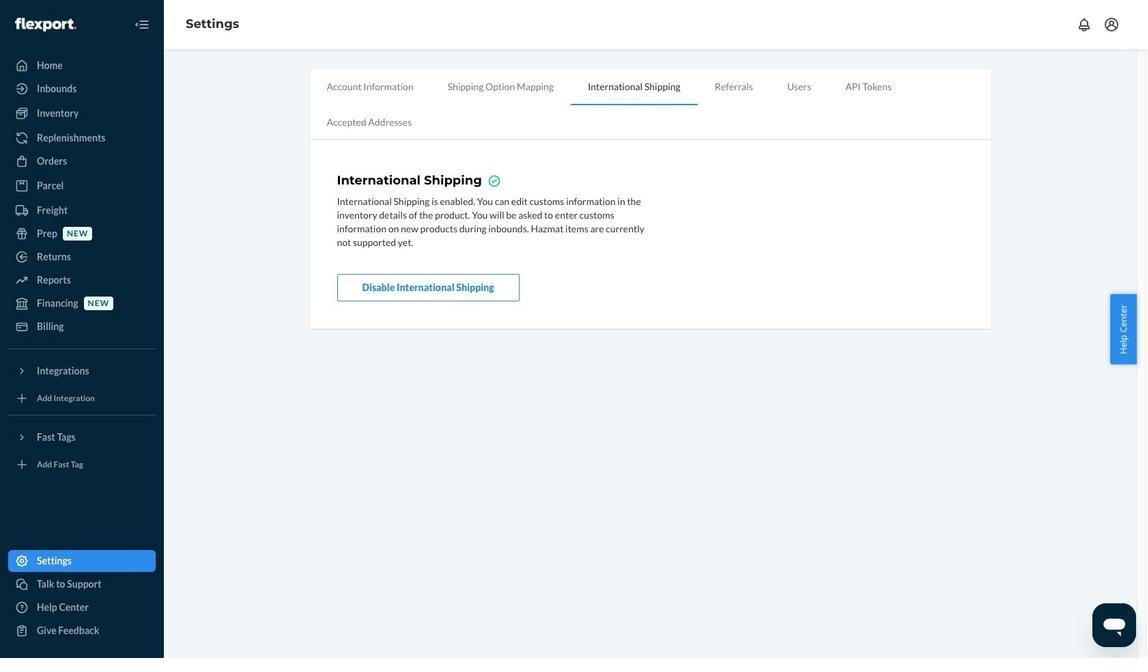 Task type: locate. For each thing, give the bounding box(es) containing it.
tab list
[[310, 70, 992, 140]]

open notifications image
[[1077, 16, 1093, 33]]

tab
[[310, 70, 431, 104], [431, 70, 571, 104], [571, 70, 698, 105], [698, 70, 771, 104], [771, 70, 829, 104], [829, 70, 909, 104], [310, 105, 429, 139]]

open account menu image
[[1104, 16, 1121, 33]]

close navigation image
[[134, 16, 150, 33]]

flexport logo image
[[15, 18, 76, 31]]



Task type: vqa. For each thing, say whether or not it's contained in the screenshot.
flexport logo
yes



